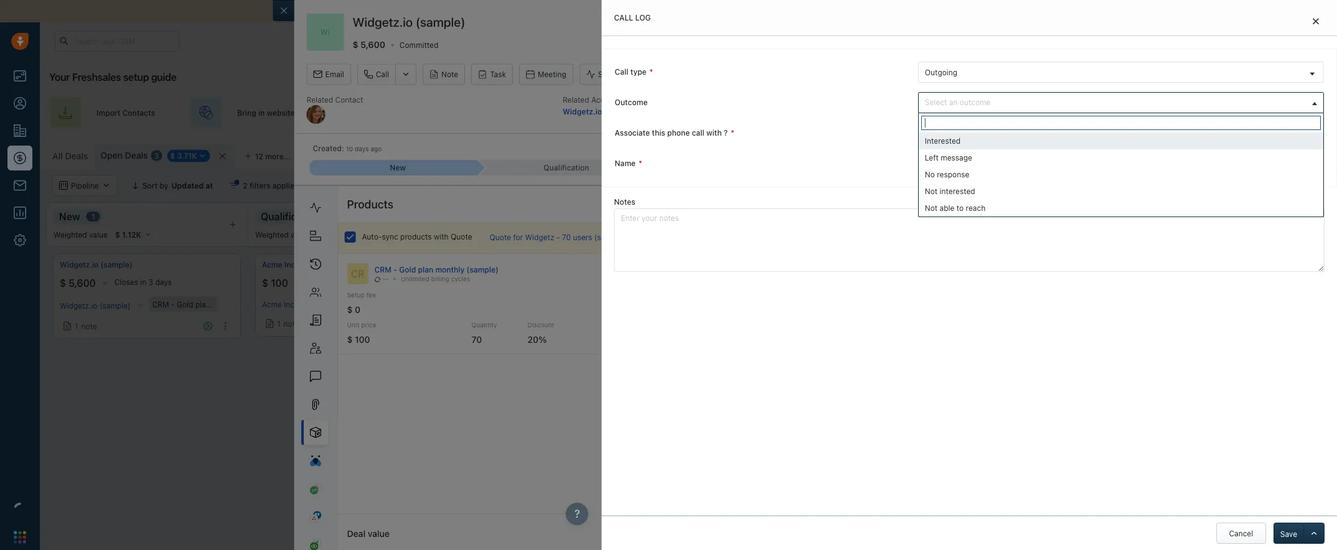 Task type: vqa. For each thing, say whether or not it's contained in the screenshot.
Bring in website leads link
yes



Task type: describe. For each thing, give the bounding box(es) containing it.
interested
[[925, 137, 961, 145]]

add deal for add deal button
[[1293, 150, 1325, 159]]

value
[[368, 529, 390, 539]]

call inside call button
[[376, 70, 389, 79]]

1 vertical spatial crm
[[152, 300, 169, 309]]

demo
[[655, 211, 682, 222]]

0 inside setup fee $ 0
[[355, 305, 361, 315]]

select
[[925, 98, 948, 107]]

guide
[[151, 71, 177, 83]]

your trial ends in 21 days
[[997, 37, 1079, 45]]

with inside widgetz.io (sample) dialog
[[434, 233, 449, 241]]

type
[[631, 68, 647, 76]]

fee
[[367, 292, 376, 299]]

crm - gold plan monthly (sample) inside widgetz.io (sample) dialog
[[375, 265, 499, 274]]

sales
[[918, 108, 937, 117]]

new link
[[310, 160, 479, 176]]

add inside add or edit button
[[1283, 200, 1297, 209]]

close
[[1222, 144, 1241, 153]]

trial
[[1014, 37, 1027, 45]]

2 filters applied
[[243, 181, 299, 190]]

2 acme inc (sample) from the top
[[262, 300, 328, 309]]

call for call log
[[614, 13, 634, 22]]

this
[[652, 129, 666, 137]]

add deal for add deal link
[[1049, 108, 1082, 117]]

freshworks switcher image
[[14, 531, 26, 544]]

12 more...
[[255, 152, 291, 161]]

0 vertical spatial 100
[[271, 278, 288, 289]]

0 horizontal spatial qualification
[[261, 211, 320, 222]]

set up your sales pipeline
[[875, 108, 967, 117]]

note
[[442, 70, 458, 79]]

call type
[[615, 68, 647, 76]]

0 horizontal spatial gold
[[177, 300, 193, 309]]

email
[[325, 70, 344, 79]]

mailbox
[[410, 6, 442, 16]]

not able to reach
[[925, 204, 986, 213]]

$ 100
[[262, 278, 288, 289]]

not interested option
[[919, 183, 1324, 200]]

plans
[[1132, 36, 1151, 45]]

1 acme inc (sample) link from the top
[[262, 260, 329, 270]]

widgetz.io (sample) link inside dialog
[[563, 107, 637, 116]]

$ inside unit price $ 100
[[347, 335, 353, 345]]

100 inside unit price $ 100
[[355, 335, 370, 345]]

container_wx8msf4aqz5i3rn1 image inside 2 filters applied button
[[229, 181, 238, 190]]

or
[[1299, 200, 1306, 209]]

21
[[1054, 37, 1062, 45]]

container_wx8msf4aqz5i3rn1 image inside all deal owners button
[[315, 181, 324, 190]]

your for your freshsales setup guide
[[49, 71, 70, 83]]

left message
[[925, 154, 973, 162]]

dialog containing call log
[[602, 0, 1338, 551]]

1 horizontal spatial 1 note
[[277, 319, 299, 328]]

improve
[[455, 6, 488, 16]]

set up your sales pipeline link
[[827, 97, 989, 128]]

quantity
[[472, 322, 497, 329]]

task button
[[472, 64, 513, 85]]

sales
[[598, 70, 617, 79]]

way
[[602, 6, 618, 16]]

unlimited billing cycles
[[401, 276, 470, 283]]

email
[[652, 6, 674, 16]]

qualification inside widgetz.io (sample) dialog
[[544, 163, 589, 172]]

interested option
[[919, 133, 1324, 149]]

Search your CRM... text field
[[55, 31, 179, 52]]

task
[[490, 70, 506, 79]]

deals for all
[[65, 151, 88, 161]]

cancel button
[[1217, 523, 1267, 544]]

set
[[875, 108, 887, 117]]

0 horizontal spatial your
[[389, 6, 408, 16]]

save
[[1281, 530, 1298, 539]]

call log
[[614, 13, 651, 22]]

associate this phone call with ?
[[615, 129, 728, 137]]

save button
[[1274, 523, 1304, 544]]

price
[[361, 322, 377, 329]]

bring in website leads link
[[190, 97, 339, 128]]

1 horizontal spatial 70
[[562, 233, 571, 242]]

import deals group
[[1180, 144, 1270, 165]]

70 inside quantity 70
[[472, 335, 482, 345]]

monthly inside widgetz.io (sample) dialog
[[436, 265, 465, 274]]

Search field
[[1271, 175, 1333, 196]]

phone
[[668, 129, 690, 137]]

interested
[[940, 187, 976, 196]]

outcome
[[960, 98, 991, 107]]

notes
[[614, 198, 636, 206]]

your inside set up your sales pipeline link
[[900, 108, 916, 117]]

team
[[610, 108, 628, 117]]

0 vertical spatial to
[[444, 6, 452, 16]]

deals for import
[[1222, 150, 1242, 159]]

add or edit
[[1283, 200, 1322, 209]]

filters
[[250, 181, 271, 190]]

1 vertical spatial closes in 3 days
[[114, 278, 172, 287]]

0 horizontal spatial note
[[81, 322, 97, 331]]

setup
[[347, 292, 365, 299]]

note button
[[423, 64, 465, 85]]

add deal button
[[1276, 144, 1332, 165]]

12 more... button
[[238, 148, 298, 165]]

0 horizontal spatial products
[[362, 300, 393, 309]]

all deal owners
[[329, 181, 385, 190]]

quote inside the quote for widgetz - 70 users (sample) link
[[490, 233, 511, 242]]

add or edit button
[[1264, 194, 1328, 215]]

1 horizontal spatial 0
[[520, 212, 525, 221]]

quantity 70
[[472, 322, 497, 345]]

date:
[[1243, 144, 1262, 153]]

related contact
[[307, 95, 363, 104]]

2 filters applied button
[[221, 175, 307, 196]]

name
[[615, 159, 636, 168]]

widgetz.io (sample) dialog
[[273, 0, 1338, 551]]

enable
[[563, 6, 590, 16]]

no for no response
[[925, 170, 935, 179]]

select an outcome button
[[919, 92, 1325, 113]]

activities
[[619, 70, 651, 79]]

explore
[[1102, 36, 1129, 45]]

days inside created: 10 days ago
[[355, 145, 369, 152]]

no products
[[349, 300, 393, 309]]

bring
[[237, 108, 256, 117]]

route leads to your team
[[539, 108, 628, 117]]

qualification link
[[479, 160, 647, 176]]

expected close date: closes in 3 days
[[1186, 144, 1319, 153]]

all for all deal owners
[[329, 181, 338, 190]]

contact
[[335, 95, 363, 104]]

route
[[539, 108, 560, 117]]

meeting
[[538, 70, 567, 79]]

sync inside widgetz.io (sample) dialog
[[382, 233, 398, 241]]

unit
[[347, 322, 360, 329]]

closes in nov
[[307, 278, 355, 287]]

products
[[347, 198, 394, 211]]

unit price $ 100
[[347, 322, 377, 345]]

discovery
[[462, 211, 509, 222]]

add inside add deal link
[[1049, 108, 1064, 117]]

call for call type
[[615, 68, 629, 76]]

your for your trial ends in 21 days
[[997, 37, 1012, 45]]

1 acme from the top
[[262, 261, 282, 269]]

contacts
[[122, 108, 155, 117]]

your freshsales setup guide
[[49, 71, 177, 83]]

(sample) inside related account widgetz.io (sample)
[[604, 107, 637, 116]]

new inside widgetz.io (sample) dialog
[[390, 163, 406, 172]]

products inside widgetz.io (sample) dialog
[[401, 233, 432, 241]]

?
[[724, 129, 728, 137]]

0 horizontal spatial $ 5,600
[[60, 278, 96, 289]]



Task type: locate. For each thing, give the bounding box(es) containing it.
deal inside button
[[340, 181, 356, 190]]

0 horizontal spatial crm - gold plan monthly (sample)
[[152, 300, 274, 309]]

0 horizontal spatial add deal
[[728, 268, 760, 277]]

call
[[614, 13, 634, 22], [615, 68, 629, 76], [376, 70, 389, 79]]

no response option
[[919, 166, 1324, 183]]

1 vertical spatial inc
[[284, 300, 295, 309]]

0 vertical spatial monthly
[[436, 265, 465, 274]]

0 vertical spatial crm - gold plan monthly (sample)
[[375, 265, 499, 274]]

no down left
[[925, 170, 935, 179]]

0 horizontal spatial monthly
[[212, 300, 241, 309]]

1 not from the top
[[925, 187, 938, 196]]

0 vertical spatial not
[[925, 187, 938, 196]]

connect
[[352, 6, 387, 16]]

0 vertical spatial 70
[[562, 233, 571, 242]]

2 horizontal spatial your
[[900, 108, 916, 117]]

import
[[97, 108, 120, 117], [1196, 150, 1220, 159]]

add deal link
[[1002, 97, 1104, 128]]

0 vertical spatial acme
[[262, 261, 282, 269]]

your left mailbox
[[389, 6, 408, 16]]

20%
[[528, 335, 547, 345]]

0 vertical spatial new
[[390, 163, 406, 172]]

import inside "button"
[[1196, 150, 1220, 159]]

1 vertical spatial plan
[[195, 300, 210, 309]]

to left team
[[583, 108, 590, 117]]

email image
[[1214, 36, 1223, 46]]

0 vertical spatial $ 5,600
[[353, 39, 385, 50]]

crm - gold plan monthly (sample)
[[375, 265, 499, 274], [152, 300, 274, 309]]

owners
[[358, 181, 385, 190]]

new up products
[[390, 163, 406, 172]]

edit
[[1308, 200, 1322, 209]]

1 vertical spatial no
[[349, 300, 359, 309]]

Enter your notes text field
[[614, 209, 1325, 272]]

your left freshsales
[[49, 71, 70, 83]]

1 vertical spatial acme inc (sample) link
[[262, 300, 328, 309]]

0 horizontal spatial to
[[444, 6, 452, 16]]

related down email button
[[307, 95, 333, 104]]

to inside the route leads to your team link
[[583, 108, 590, 117]]

quote left for
[[490, 233, 511, 242]]

new down all deals
[[59, 211, 80, 222]]

widgetz.io (sample)
[[353, 15, 466, 29], [925, 159, 996, 168], [60, 261, 133, 269], [60, 301, 131, 310]]

settings button
[[1119, 144, 1173, 165]]

70 down quantity
[[472, 335, 482, 345]]

import left the contacts
[[97, 108, 120, 117]]

existing deal
[[925, 129, 971, 138]]

-
[[557, 233, 560, 242], [394, 265, 397, 274], [383, 276, 386, 283], [386, 276, 389, 283], [171, 300, 175, 309]]

note
[[284, 319, 299, 328], [81, 322, 97, 331]]

no
[[925, 170, 935, 179], [349, 300, 359, 309]]

gold inside widgetz.io (sample) dialog
[[399, 265, 416, 274]]

(sample) inside 'dialog'
[[965, 159, 996, 168]]

0 vertical spatial acme inc (sample) link
[[262, 260, 329, 270]]

$ 5,600 inside widgetz.io (sample) dialog
[[353, 39, 385, 50]]

0 vertical spatial add deal
[[1049, 108, 1082, 117]]

12
[[255, 152, 263, 161]]

leads right route
[[562, 108, 581, 117]]

outcome
[[615, 98, 648, 107]]

1 horizontal spatial $ 5,600
[[353, 39, 385, 50]]

related inside related account widgetz.io (sample)
[[563, 95, 590, 104]]

1 inc from the top
[[284, 261, 295, 269]]

outgoing
[[925, 68, 958, 77]]

outgoing link
[[919, 62, 1324, 82]]

to right "able" on the right of the page
[[957, 204, 964, 213]]

sync
[[620, 6, 639, 16], [382, 233, 398, 241]]

1 vertical spatial all
[[329, 181, 338, 190]]

1 horizontal spatial import
[[1196, 150, 1220, 159]]

discount
[[528, 322, 554, 329]]

created: 10 days ago
[[313, 144, 382, 153]]

to for not able to reach
[[957, 204, 964, 213]]

no inside option
[[925, 170, 935, 179]]

ago
[[371, 145, 382, 152]]

1 related from the left
[[307, 95, 333, 104]]

leads right website
[[297, 108, 316, 117]]

$ inside setup fee $ 0
[[347, 305, 353, 315]]

1 horizontal spatial 5,600
[[361, 39, 385, 50]]

1 horizontal spatial no
[[925, 170, 935, 179]]

0 vertical spatial products
[[401, 233, 432, 241]]

deal value
[[347, 529, 390, 539]]

0 horizontal spatial 70
[[472, 335, 482, 345]]

related for related contact
[[307, 95, 333, 104]]

import contacts
[[97, 108, 155, 117]]

products down fee
[[362, 300, 393, 309]]

monthly
[[436, 265, 465, 274], [212, 300, 241, 309]]

0 down setup
[[355, 305, 361, 315]]

1 vertical spatial add deal
[[1293, 150, 1325, 159]]

deals left date:
[[1222, 150, 1242, 159]]

1 vertical spatial monthly
[[212, 300, 241, 309]]

call right email
[[376, 70, 389, 79]]

all inside button
[[329, 181, 338, 190]]

1 vertical spatial qualification
[[261, 211, 320, 222]]

leads
[[297, 108, 316, 117], [562, 108, 581, 117]]

your inside the route leads to your team link
[[592, 108, 608, 117]]

crm
[[375, 265, 392, 274], [152, 300, 169, 309]]

1 horizontal spatial to
[[583, 108, 590, 117]]

1 acme inc (sample) from the top
[[262, 261, 329, 269]]

1 vertical spatial new
[[59, 211, 80, 222]]

1 vertical spatial with
[[434, 233, 449, 241]]

1 vertical spatial to
[[583, 108, 590, 117]]

None search field
[[922, 116, 1322, 130]]

sync left the of in the left of the page
[[620, 6, 639, 16]]

2 related from the left
[[563, 95, 590, 104]]

1 horizontal spatial 100
[[355, 335, 370, 345]]

deal inside button
[[1309, 150, 1325, 159]]

1 horizontal spatial crm
[[375, 265, 392, 274]]

connect your mailbox to improve deliverability and enable 2-way sync of email conversations.
[[352, 6, 737, 16]]

your down account
[[592, 108, 608, 117]]

1 horizontal spatial your
[[592, 108, 608, 117]]

widgetz.io (sample) inside widgetz.io (sample) dialog
[[353, 15, 466, 29]]

1 horizontal spatial quote
[[490, 233, 511, 242]]

products up crm - gold plan monthly (sample) link
[[401, 233, 432, 241]]

widgetz.io (sample) inside widgetz.io (sample) link
[[925, 159, 996, 168]]

not left "able" on the right of the page
[[925, 204, 938, 213]]

list box containing interested
[[919, 133, 1324, 217]]

0 vertical spatial plan
[[418, 265, 434, 274]]

left
[[925, 154, 939, 162]]

inc
[[284, 261, 295, 269], [284, 300, 295, 309]]

1 horizontal spatial leads
[[562, 108, 581, 117]]

sales activities
[[598, 70, 651, 79]]

1 vertical spatial $ 5,600
[[60, 278, 96, 289]]

1 vertical spatial acme inc (sample)
[[262, 300, 328, 309]]

freshsales
[[72, 71, 121, 83]]

o
[[313, 152, 319, 161]]

with
[[707, 129, 722, 137], [434, 233, 449, 241]]

0 vertical spatial your
[[997, 37, 1012, 45]]

inc inside the acme inc (sample) link
[[284, 261, 295, 269]]

2 horizontal spatial deals
[[1222, 150, 1242, 159]]

0 vertical spatial 0
[[520, 212, 525, 221]]

0 vertical spatial with
[[707, 129, 722, 137]]

explore plans
[[1102, 36, 1151, 45]]

import left close
[[1196, 150, 1220, 159]]

acme inc (sample) down $ 100
[[262, 300, 328, 309]]

to inside not able to reach option
[[957, 204, 964, 213]]

100 down price
[[355, 335, 370, 345]]

1 horizontal spatial with
[[707, 129, 722, 137]]

0 horizontal spatial 1 note
[[75, 322, 97, 331]]

call left type
[[615, 68, 629, 76]]

all for all deals
[[52, 151, 63, 161]]

import inside 'link'
[[97, 108, 120, 117]]

acme inc (sample) link down $ 100
[[262, 300, 328, 309]]

deals inside "button"
[[1222, 150, 1242, 159]]

widgetz
[[525, 233, 555, 242]]

widgetz.io (sample) link inside 'dialog'
[[919, 154, 1324, 174]]

0 horizontal spatial crm
[[152, 300, 169, 309]]

quote for widgetz - 70 users (sample) link
[[490, 232, 636, 244]]

0 vertical spatial sync
[[620, 6, 639, 16]]

explore plans link
[[1096, 33, 1158, 48]]

expected
[[1186, 144, 1220, 153]]

plan inside widgetz.io (sample) dialog
[[418, 265, 434, 274]]

with up crm - gold plan monthly (sample) link
[[434, 233, 449, 241]]

1 vertical spatial 70
[[472, 335, 482, 345]]

existing deal link
[[919, 123, 1324, 143]]

call left log
[[614, 13, 634, 22]]

2 vertical spatial to
[[957, 204, 964, 213]]

your right up
[[900, 108, 916, 117]]

2-
[[592, 6, 602, 16]]

3 inside 'open deals 3'
[[154, 151, 159, 160]]

deals left open
[[65, 151, 88, 161]]

0 horizontal spatial your
[[49, 71, 70, 83]]

import for import deals
[[1196, 150, 1220, 159]]

10
[[346, 145, 353, 152]]

1 horizontal spatial sync
[[620, 6, 639, 16]]

open deals link
[[100, 149, 148, 162]]

not interested
[[925, 187, 976, 196]]

add deal inside button
[[1293, 150, 1325, 159]]

sync down products
[[382, 233, 398, 241]]

2 acme inc (sample) link from the top
[[262, 300, 328, 309]]

0 horizontal spatial sync
[[382, 233, 398, 241]]

billing
[[431, 276, 449, 283]]

2 vertical spatial add deal
[[728, 268, 760, 277]]

1 horizontal spatial all
[[329, 181, 338, 190]]

1 leads from the left
[[297, 108, 316, 117]]

1 horizontal spatial products
[[401, 233, 432, 241]]

not inside not interested option
[[925, 187, 938, 196]]

related
[[307, 95, 333, 104], [563, 95, 590, 104]]

list box
[[919, 133, 1324, 217]]

not down no response on the right top
[[925, 187, 938, 196]]

open deals 3
[[100, 150, 159, 161]]

account
[[592, 95, 621, 104]]

no for no products
[[349, 300, 359, 309]]

no response
[[925, 170, 970, 179]]

log
[[636, 13, 651, 22]]

with left ?
[[707, 129, 722, 137]]

1 vertical spatial products
[[362, 300, 393, 309]]

1 vertical spatial 5,600
[[69, 278, 96, 289]]

2 leads from the left
[[562, 108, 581, 117]]

0 horizontal spatial leads
[[297, 108, 316, 117]]

acme down $ 100
[[262, 300, 282, 309]]

1 vertical spatial not
[[925, 204, 938, 213]]

1 horizontal spatial note
[[284, 319, 299, 328]]

not for not interested
[[925, 187, 938, 196]]

quote
[[451, 233, 472, 241], [490, 233, 511, 242]]

closes in 3 days inside widgetz.io (sample) dialog
[[1075, 107, 1135, 116]]

list box inside 'dialog'
[[919, 133, 1324, 217]]

deliverability
[[490, 6, 543, 16]]

not inside not able to reach option
[[925, 204, 938, 213]]

0 horizontal spatial no
[[349, 300, 359, 309]]

0 horizontal spatial closes in 3 days
[[114, 278, 172, 287]]

2 acme from the top
[[262, 300, 282, 309]]

none search field inside 'dialog'
[[922, 116, 1322, 130]]

container_wx8msf4aqz5i3rn1 image inside settings popup button
[[1125, 150, 1134, 159]]

1 horizontal spatial closes in 3 days
[[1075, 107, 1135, 116]]

all deal owners button
[[307, 175, 393, 196]]

1 vertical spatial gold
[[177, 300, 193, 309]]

days
[[1064, 37, 1079, 45], [1118, 107, 1135, 116], [1303, 144, 1319, 153], [355, 145, 369, 152], [155, 278, 172, 287]]

related up route leads to your team
[[563, 95, 590, 104]]

0 up for
[[520, 212, 525, 221]]

cycles
[[451, 276, 470, 283]]

setup
[[123, 71, 149, 83]]

email button
[[307, 64, 351, 85]]

0 horizontal spatial quote
[[451, 233, 472, 241]]

deals right open
[[125, 150, 148, 161]]

0 vertical spatial acme inc (sample)
[[262, 261, 329, 269]]

2 horizontal spatial add deal
[[1293, 150, 1325, 159]]

0 vertical spatial all
[[52, 151, 63, 161]]

more...
[[265, 152, 291, 161]]

inc up $ 100
[[284, 261, 295, 269]]

1 vertical spatial sync
[[382, 233, 398, 241]]

2 inc from the top
[[284, 300, 295, 309]]

0 horizontal spatial import
[[97, 108, 120, 117]]

5,600 inside widgetz.io (sample) dialog
[[361, 39, 385, 50]]

bring in website leads
[[237, 108, 316, 117]]

acme inc (sample) link up $ 100
[[262, 260, 329, 270]]

70 left users
[[562, 233, 571, 242]]

1 vertical spatial acme
[[262, 300, 282, 309]]

acme
[[262, 261, 282, 269], [262, 300, 282, 309]]

import for import contacts
[[97, 108, 120, 117]]

not for not able to reach
[[925, 204, 938, 213]]

no down setup
[[349, 300, 359, 309]]

1 horizontal spatial monthly
[[436, 265, 465, 274]]

2 not from the top
[[925, 204, 938, 213]]

0 horizontal spatial plan
[[195, 300, 210, 309]]

deal inside widgetz.io (sample) dialog
[[347, 529, 366, 539]]

to right mailbox
[[444, 6, 452, 16]]

container_wx8msf4aqz5i3rn1 image
[[1125, 150, 1134, 159], [229, 181, 238, 190], [315, 181, 324, 190], [716, 268, 725, 277], [265, 319, 274, 328], [63, 322, 72, 331]]

1 vertical spatial 0
[[355, 305, 361, 315]]

all down created:
[[329, 181, 338, 190]]

all left open
[[52, 151, 63, 161]]

auto-sync products with quote
[[362, 233, 472, 241]]

acme inc (sample) up $ 100
[[262, 261, 329, 269]]

0 horizontal spatial deals
[[65, 151, 88, 161]]

select an outcome
[[925, 98, 991, 107]]

quote down discovery at the top left
[[451, 233, 472, 241]]

acme inc (sample) link
[[262, 260, 329, 270], [262, 300, 328, 309]]

0 vertical spatial import
[[97, 108, 120, 117]]

1 vertical spatial crm - gold plan monthly (sample)
[[152, 300, 274, 309]]

your left trial
[[997, 37, 1012, 45]]

to for route leads to your team
[[583, 108, 590, 117]]

with inside 'dialog'
[[707, 129, 722, 137]]

widgetz.io inside related account widgetz.io (sample)
[[563, 107, 602, 116]]

connect your mailbox link
[[352, 6, 444, 16]]

qualification down the route leads to your team link
[[544, 163, 589, 172]]

0 vertical spatial gold
[[399, 265, 416, 274]]

discount 20%
[[528, 322, 554, 345]]

crm inside widgetz.io (sample) dialog
[[375, 265, 392, 274]]

deals for open
[[125, 150, 148, 161]]

widgetz.io inside 'dialog'
[[925, 159, 963, 168]]

add inside add deal button
[[1293, 150, 1307, 159]]

1 horizontal spatial qualification
[[544, 163, 589, 172]]

0 horizontal spatial 100
[[271, 278, 288, 289]]

qualification down applied
[[261, 211, 320, 222]]

website
[[267, 108, 295, 117]]

in
[[1047, 37, 1052, 45], [1102, 107, 1109, 116], [258, 108, 265, 117], [1288, 144, 1294, 153], [140, 278, 146, 287], [333, 278, 339, 287]]

not able to reach option
[[919, 200, 1324, 217]]

1 horizontal spatial new
[[390, 163, 406, 172]]

1 horizontal spatial your
[[997, 37, 1012, 45]]

dialog
[[602, 0, 1338, 551]]

inc down $ 100
[[284, 300, 295, 309]]

100 left closes in nov
[[271, 278, 288, 289]]

your
[[997, 37, 1012, 45], [49, 71, 70, 83]]

0 horizontal spatial 5,600
[[69, 278, 96, 289]]

left message option
[[919, 149, 1324, 166]]

0 horizontal spatial all
[[52, 151, 63, 161]]

acme up $ 100
[[262, 261, 282, 269]]

not
[[925, 187, 938, 196], [925, 204, 938, 213]]

deal inside 'dialog'
[[955, 129, 971, 138]]

0 horizontal spatial new
[[59, 211, 80, 222]]

close image
[[1313, 17, 1320, 25]]

1 horizontal spatial plan
[[418, 265, 434, 274]]

0 horizontal spatial related
[[307, 95, 333, 104]]

related for related account widgetz.io (sample)
[[563, 95, 590, 104]]

created:
[[313, 144, 344, 153]]

2 horizontal spatial to
[[957, 204, 964, 213]]

0 vertical spatial inc
[[284, 261, 295, 269]]



